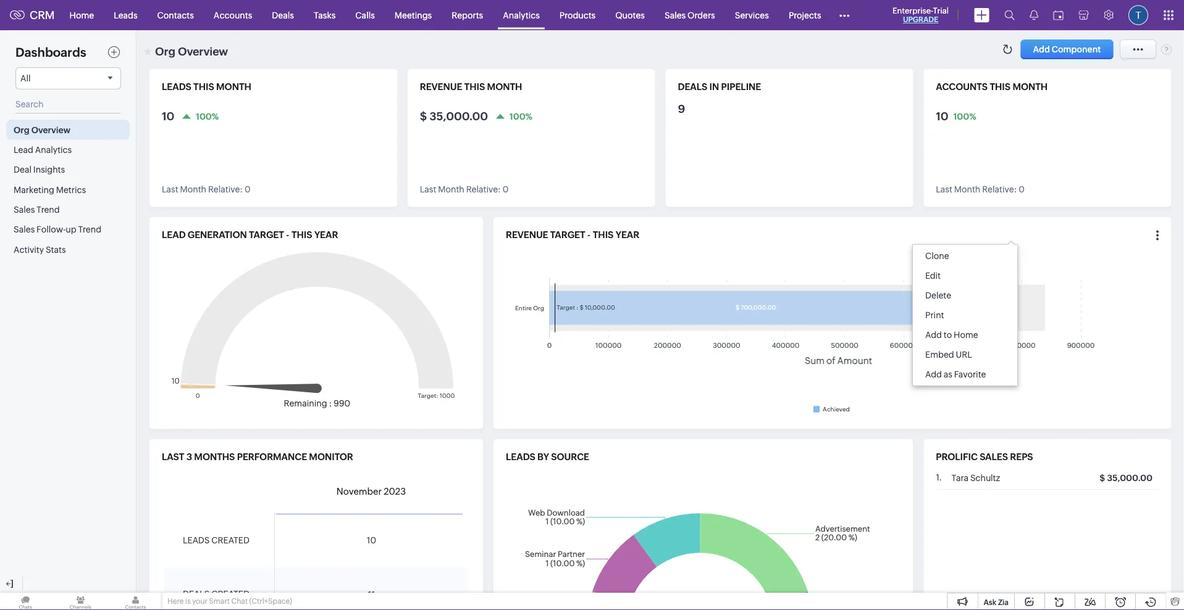 Task type: vqa. For each thing, say whether or not it's contained in the screenshot.
the Products link
yes



Task type: locate. For each thing, give the bounding box(es) containing it.
analytics up insights
[[35, 145, 72, 155]]

2 month from the left
[[438, 185, 464, 195]]

reports
[[452, 10, 483, 20]]

up
[[66, 225, 76, 235]]

1 horizontal spatial 10
[[367, 536, 376, 546]]

revenue
[[420, 82, 462, 92], [506, 230, 548, 241]]

embed url
[[925, 350, 972, 360]]

0 horizontal spatial 100%
[[196, 111, 219, 121]]

0 vertical spatial home
[[70, 10, 94, 20]]

1 horizontal spatial relative:
[[466, 185, 501, 195]]

10 down november 2023
[[367, 536, 376, 546]]

1 vertical spatial deals
[[183, 590, 210, 600]]

org overview link
[[6, 120, 130, 140]]

2 relative: from the left
[[466, 185, 501, 195]]

10 100%
[[936, 110, 976, 123]]

add for add as favorite
[[925, 370, 942, 380]]

0 for 10
[[245, 185, 251, 195]]

1 relative: from the left
[[208, 185, 243, 195]]

0
[[245, 185, 251, 195], [503, 185, 509, 195], [1019, 185, 1025, 195]]

crm link
[[10, 9, 55, 21]]

last
[[162, 452, 184, 463]]

trend
[[37, 205, 60, 215], [78, 225, 101, 235]]

1 add from the top
[[925, 330, 942, 340]]

1 horizontal spatial last
[[420, 185, 436, 195]]

chats image
[[0, 594, 51, 611]]

leads created
[[183, 536, 250, 546]]

2 month from the left
[[487, 82, 522, 92]]

sales orders link
[[655, 0, 725, 30]]

lead analytics link
[[6, 140, 130, 160]]

overview inside 'link'
[[31, 125, 70, 135]]

prolific sales reps
[[936, 452, 1033, 463]]

1 month from the left
[[180, 185, 206, 195]]

in
[[709, 82, 719, 92]]

add for add to home
[[925, 330, 942, 340]]

1 last month relative: 0 from the left
[[162, 185, 251, 195]]

add
[[925, 330, 942, 340], [925, 370, 942, 380]]

0 horizontal spatial -
[[286, 230, 289, 241]]

smart
[[209, 598, 230, 606]]

marketing metrics
[[14, 185, 86, 195]]

100% down leads this month
[[196, 111, 219, 121]]

created up "deals created" on the left of page
[[211, 536, 250, 546]]

1 horizontal spatial year
[[616, 230, 639, 241]]

relative: for $ 35,000.00
[[466, 185, 501, 195]]

add to home
[[925, 330, 978, 340]]

orders
[[687, 10, 715, 20]]

marketing
[[14, 185, 54, 195]]

0 horizontal spatial last month relative: 0
[[162, 185, 251, 195]]

1 vertical spatial sales
[[14, 205, 35, 215]]

1 vertical spatial revenue
[[506, 230, 548, 241]]

0 vertical spatial trend
[[37, 205, 60, 215]]

1 vertical spatial overview
[[31, 125, 70, 135]]

activity
[[14, 245, 44, 255]]

relative: for 10
[[208, 185, 243, 195]]

this for accounts
[[990, 82, 1011, 92]]

accounts link
[[204, 0, 262, 30]]

1 month from the left
[[216, 82, 251, 92]]

1 horizontal spatial revenue
[[506, 230, 548, 241]]

analytics link
[[493, 0, 550, 30]]

created right your at the bottom left of the page
[[211, 590, 250, 600]]

deals
[[678, 82, 707, 92], [183, 590, 210, 600]]

sales inside "link"
[[665, 10, 686, 20]]

marketing metrics link
[[6, 180, 130, 200]]

home right crm at the top left of page
[[70, 10, 94, 20]]

clone
[[925, 251, 949, 261]]

created for deals created
[[211, 590, 250, 600]]

1 horizontal spatial analytics
[[503, 10, 540, 20]]

9
[[678, 103, 685, 115]]

0 horizontal spatial month
[[180, 185, 206, 195]]

3 100% from the left
[[953, 111, 976, 121]]

performance
[[237, 452, 307, 463]]

lead
[[162, 230, 186, 241]]

0 horizontal spatial $ 35,000.00
[[420, 110, 488, 123]]

1 vertical spatial org
[[14, 125, 29, 135]]

-
[[286, 230, 289, 241], [587, 230, 591, 241]]

1 horizontal spatial org
[[155, 45, 175, 58]]

reports link
[[442, 0, 493, 30]]

100% down the accounts
[[953, 111, 976, 121]]

tasks
[[314, 10, 336, 20]]

1 horizontal spatial -
[[587, 230, 591, 241]]

2 last from the left
[[420, 185, 436, 195]]

0 vertical spatial deals
[[678, 82, 707, 92]]

0 for $ 35,000.00
[[503, 185, 509, 195]]

sales up activity
[[14, 225, 35, 235]]

0 horizontal spatial analytics
[[35, 145, 72, 155]]

2 horizontal spatial last month relative: 0
[[936, 185, 1025, 195]]

0 horizontal spatial 0
[[245, 185, 251, 195]]

month for 10
[[180, 185, 206, 195]]

1 horizontal spatial target
[[550, 230, 585, 241]]

3 relative: from the left
[[982, 185, 1017, 195]]

search element
[[997, 0, 1022, 30]]

0 horizontal spatial target
[[249, 230, 284, 241]]

0 vertical spatial org
[[155, 45, 175, 58]]

home right to
[[954, 330, 978, 340]]

0 horizontal spatial $
[[420, 110, 427, 123]]

1 horizontal spatial deals
[[678, 82, 707, 92]]

last month relative: 0
[[162, 185, 251, 195], [420, 185, 509, 195], [936, 185, 1025, 195]]

1 horizontal spatial 35,000.00
[[1107, 474, 1153, 484]]

1 vertical spatial trend
[[78, 225, 101, 235]]

1 horizontal spatial month
[[438, 185, 464, 195]]

last for $ 35,000.00
[[420, 185, 436, 195]]

0 horizontal spatial org overview
[[14, 125, 70, 135]]

month
[[180, 185, 206, 195], [438, 185, 464, 195], [954, 185, 980, 195]]

profile image
[[1128, 5, 1148, 25]]

2 0 from the left
[[503, 185, 509, 195]]

2 horizontal spatial 100%
[[953, 111, 976, 121]]

sales
[[665, 10, 686, 20], [14, 205, 35, 215], [14, 225, 35, 235]]

100% for $ 35,000.00
[[509, 111, 532, 121]]

2 horizontal spatial relative:
[[982, 185, 1017, 195]]

0 horizontal spatial month
[[216, 82, 251, 92]]

trend right up on the top
[[78, 225, 101, 235]]

2 last month relative: 0 from the left
[[420, 185, 509, 195]]

1 100% from the left
[[196, 111, 219, 121]]

2 horizontal spatial 0
[[1019, 185, 1025, 195]]

1 vertical spatial home
[[954, 330, 978, 340]]

home
[[70, 10, 94, 20], [954, 330, 978, 340]]

100% down revenue this month on the top left of page
[[509, 111, 532, 121]]

org up 'lead'
[[14, 125, 29, 135]]

2 year from the left
[[616, 230, 639, 241]]

0 vertical spatial revenue
[[420, 82, 462, 92]]

0 vertical spatial created
[[211, 536, 250, 546]]

analytics inside lead analytics link
[[35, 145, 72, 155]]

month for $ 35,000.00
[[487, 82, 522, 92]]

tasks link
[[304, 0, 345, 30]]

0 horizontal spatial 35,000.00
[[429, 110, 488, 123]]

2 vertical spatial sales
[[14, 225, 35, 235]]

analytics inside analytics link
[[503, 10, 540, 20]]

insights
[[33, 165, 65, 175]]

2 vertical spatial leads
[[183, 536, 210, 546]]

leads for leads created
[[183, 536, 210, 546]]

org overview up "lead analytics"
[[14, 125, 70, 135]]

overview up leads this month
[[178, 45, 228, 58]]

sales left orders
[[665, 10, 686, 20]]

(ctrl+space)
[[249, 598, 292, 606]]

revenue for revenue target - this year
[[506, 230, 548, 241]]

0 vertical spatial analytics
[[503, 10, 540, 20]]

1 horizontal spatial 0
[[503, 185, 509, 195]]

1 horizontal spatial overview
[[178, 45, 228, 58]]

None button
[[1021, 40, 1113, 59]]

org inside 'link'
[[14, 125, 29, 135]]

projects link
[[779, 0, 831, 30]]

0 vertical spatial org overview
[[155, 45, 228, 58]]

3 last from the left
[[936, 185, 952, 195]]

edit
[[925, 271, 941, 281]]

home link
[[60, 0, 104, 30]]

analytics right reports link
[[503, 10, 540, 20]]

sales trend link
[[6, 200, 130, 220]]

follow-
[[37, 225, 66, 235]]

1 0 from the left
[[245, 185, 251, 195]]

revenue this month
[[420, 82, 522, 92]]

Search text field
[[15, 96, 120, 114]]

1.
[[936, 473, 942, 483]]

url
[[956, 350, 972, 360]]

signals element
[[1022, 0, 1046, 30]]

org overview up leads this month
[[155, 45, 228, 58]]

org down "contacts" link
[[155, 45, 175, 58]]

here is your smart chat (ctrl+space)
[[167, 598, 292, 606]]

0 vertical spatial $
[[420, 110, 427, 123]]

0 horizontal spatial deals
[[183, 590, 210, 600]]

1 vertical spatial leads
[[506, 452, 535, 463]]

1 vertical spatial org overview
[[14, 125, 70, 135]]

2 horizontal spatial month
[[1013, 82, 1048, 92]]

11
[[368, 590, 375, 600]]

sales trend
[[14, 205, 60, 215]]

projects
[[789, 10, 821, 20]]

activity stats link
[[6, 240, 130, 260]]

1 horizontal spatial 100%
[[509, 111, 532, 121]]

1 horizontal spatial month
[[487, 82, 522, 92]]

analytics
[[503, 10, 540, 20], [35, 145, 72, 155]]

dashboards
[[15, 45, 86, 60]]

0 vertical spatial leads
[[162, 82, 191, 92]]

3 last month relative: 0 from the left
[[936, 185, 1025, 195]]

here
[[167, 598, 184, 606]]

revenue for revenue this month
[[420, 82, 462, 92]]

1 horizontal spatial home
[[954, 330, 978, 340]]

0 vertical spatial add
[[925, 330, 942, 340]]

trend down marketing metrics
[[37, 205, 60, 215]]

0 horizontal spatial relative:
[[208, 185, 243, 195]]

0 vertical spatial sales
[[665, 10, 686, 20]]

1 vertical spatial analytics
[[35, 145, 72, 155]]

chat
[[231, 598, 248, 606]]

products
[[559, 10, 596, 20]]

add left as
[[925, 370, 942, 380]]

0 vertical spatial 35,000.00
[[429, 110, 488, 123]]

0 vertical spatial overview
[[178, 45, 228, 58]]

stats
[[46, 245, 66, 255]]

this
[[193, 82, 214, 92], [464, 82, 485, 92], [990, 82, 1011, 92], [292, 230, 312, 241], [593, 230, 614, 241]]

2 horizontal spatial 10
[[936, 110, 948, 123]]

10 down the accounts
[[936, 110, 948, 123]]

0 horizontal spatial org
[[14, 125, 29, 135]]

as
[[944, 370, 952, 380]]

0 horizontal spatial year
[[314, 230, 338, 241]]

1 horizontal spatial $
[[1100, 474, 1105, 484]]

lead generation target - this year
[[162, 230, 338, 241]]

enterprise-trial upgrade
[[893, 6, 949, 24]]

overview up "lead analytics"
[[31, 125, 70, 135]]

search image
[[1004, 10, 1015, 20]]

deals
[[272, 10, 294, 20]]

1 vertical spatial $ 35,000.00
[[1100, 474, 1153, 484]]

add left to
[[925, 330, 942, 340]]

1 vertical spatial add
[[925, 370, 942, 380]]

2 add from the top
[[925, 370, 942, 380]]

2 - from the left
[[587, 230, 591, 241]]

10 down leads this month
[[162, 110, 174, 123]]

2 horizontal spatial last
[[936, 185, 952, 195]]

to
[[944, 330, 952, 340]]

1 vertical spatial created
[[211, 590, 250, 600]]

sales for sales orders
[[665, 10, 686, 20]]

tara schultz
[[952, 474, 1000, 484]]

1 horizontal spatial org overview
[[155, 45, 228, 58]]

2 created from the top
[[211, 590, 250, 600]]

10
[[162, 110, 174, 123], [936, 110, 948, 123], [367, 536, 376, 546]]

zia
[[998, 599, 1009, 607]]

$
[[420, 110, 427, 123], [1100, 474, 1105, 484]]

2 horizontal spatial month
[[954, 185, 980, 195]]

deals in pipeline
[[678, 82, 761, 92]]

3 month from the left
[[954, 185, 980, 195]]

100% inside 10 100%
[[953, 111, 976, 121]]

embed
[[925, 350, 954, 360]]

1 created from the top
[[211, 536, 250, 546]]

trial
[[933, 6, 949, 15]]

created
[[211, 536, 250, 546], [211, 590, 250, 600]]

1 horizontal spatial last month relative: 0
[[420, 185, 509, 195]]

1 target from the left
[[249, 230, 284, 241]]

1 last from the left
[[162, 185, 178, 195]]

sales down marketing
[[14, 205, 35, 215]]

0 horizontal spatial last
[[162, 185, 178, 195]]

0 horizontal spatial overview
[[31, 125, 70, 135]]

$ 35,000.00
[[420, 110, 488, 123], [1100, 474, 1153, 484]]

0 horizontal spatial trend
[[37, 205, 60, 215]]

2 100% from the left
[[509, 111, 532, 121]]

deals created
[[183, 590, 250, 600]]

0 horizontal spatial revenue
[[420, 82, 462, 92]]



Task type: describe. For each thing, give the bounding box(es) containing it.
1 horizontal spatial trend
[[78, 225, 101, 235]]

accounts this month
[[936, 82, 1048, 92]]

delete
[[925, 291, 951, 301]]

deal insights link
[[6, 160, 130, 180]]

revenue target - this year
[[506, 230, 639, 241]]

schultz
[[970, 474, 1000, 484]]

deal insights
[[14, 165, 65, 175]]

0 vertical spatial $ 35,000.00
[[420, 110, 488, 123]]

last for 10
[[162, 185, 178, 195]]

3 month from the left
[[1013, 82, 1048, 92]]

reps
[[1010, 452, 1033, 463]]

help image
[[1161, 44, 1172, 55]]

Other Modules field
[[831, 5, 858, 25]]

lead
[[14, 145, 33, 155]]

month for $ 35,000.00
[[438, 185, 464, 195]]

deals for deals in pipeline
[[678, 82, 707, 92]]

last 3 months performance monitor
[[162, 452, 353, 463]]

0 horizontal spatial home
[[70, 10, 94, 20]]

sales follow-up trend link
[[6, 220, 130, 240]]

calendar image
[[1053, 10, 1064, 20]]

last month relative: 0 for 10
[[162, 185, 251, 195]]

month for 10
[[216, 82, 251, 92]]

3
[[186, 452, 192, 463]]

org overview inside 'link'
[[14, 125, 70, 135]]

3 0 from the left
[[1019, 185, 1025, 195]]

products link
[[550, 0, 605, 30]]

1 year from the left
[[314, 230, 338, 241]]

accounts
[[214, 10, 252, 20]]

signals image
[[1030, 10, 1038, 20]]

by
[[537, 452, 549, 463]]

100% for 10
[[196, 111, 219, 121]]

prolific
[[936, 452, 978, 463]]

november 2023
[[336, 487, 406, 498]]

is
[[185, 598, 191, 606]]

lead analytics
[[14, 145, 72, 155]]

tara
[[952, 474, 969, 484]]

enterprise-
[[893, 6, 933, 15]]

leads
[[114, 10, 137, 20]]

upgrade
[[903, 15, 938, 24]]

2023
[[384, 487, 406, 498]]

sales orders
[[665, 10, 715, 20]]

create menu image
[[974, 8, 990, 23]]

this for revenue
[[464, 82, 485, 92]]

favorite
[[954, 370, 986, 380]]

activity stats
[[14, 245, 66, 255]]

generation
[[188, 230, 247, 241]]

ask zia
[[984, 599, 1009, 607]]

2 target from the left
[[550, 230, 585, 241]]

deal
[[14, 165, 31, 175]]

contacts link
[[147, 0, 204, 30]]

crm
[[30, 9, 55, 21]]

0 horizontal spatial 10
[[162, 110, 174, 123]]

deals for deals created
[[183, 590, 210, 600]]

created for leads created
[[211, 536, 250, 546]]

months
[[194, 452, 235, 463]]

leads for leads this month
[[162, 82, 191, 92]]

leads this month
[[162, 82, 251, 92]]

contacts image
[[110, 594, 161, 611]]

quotes
[[615, 10, 645, 20]]

sales for sales follow-up trend
[[14, 225, 35, 235]]

services
[[735, 10, 769, 20]]

create menu element
[[967, 0, 997, 30]]

ask
[[984, 599, 996, 607]]

meetings
[[395, 10, 432, 20]]

pipeline
[[721, 82, 761, 92]]

sales
[[980, 452, 1008, 463]]

leads by source
[[506, 452, 589, 463]]

deals link
[[262, 0, 304, 30]]

achieved
[[823, 406, 850, 413]]

quotes link
[[605, 0, 655, 30]]

services link
[[725, 0, 779, 30]]

november
[[336, 487, 382, 498]]

1 - from the left
[[286, 230, 289, 241]]

your
[[192, 598, 207, 606]]

meetings link
[[385, 0, 442, 30]]

profile element
[[1121, 0, 1156, 30]]

1 vertical spatial 35,000.00
[[1107, 474, 1153, 484]]

this for leads
[[193, 82, 214, 92]]

All field
[[15, 67, 121, 90]]

print
[[925, 311, 944, 321]]

calls
[[355, 10, 375, 20]]

source
[[551, 452, 589, 463]]

1 vertical spatial $
[[1100, 474, 1105, 484]]

leads for leads by source
[[506, 452, 535, 463]]

channels image
[[55, 594, 106, 611]]

last month relative: 0 for $ 35,000.00
[[420, 185, 509, 195]]

sales for sales trend
[[14, 205, 35, 215]]

add as favorite
[[925, 370, 986, 380]]

metrics
[[56, 185, 86, 195]]

1 horizontal spatial $ 35,000.00
[[1100, 474, 1153, 484]]

leads link
[[104, 0, 147, 30]]

accounts
[[936, 82, 988, 92]]

all
[[20, 74, 31, 83]]



